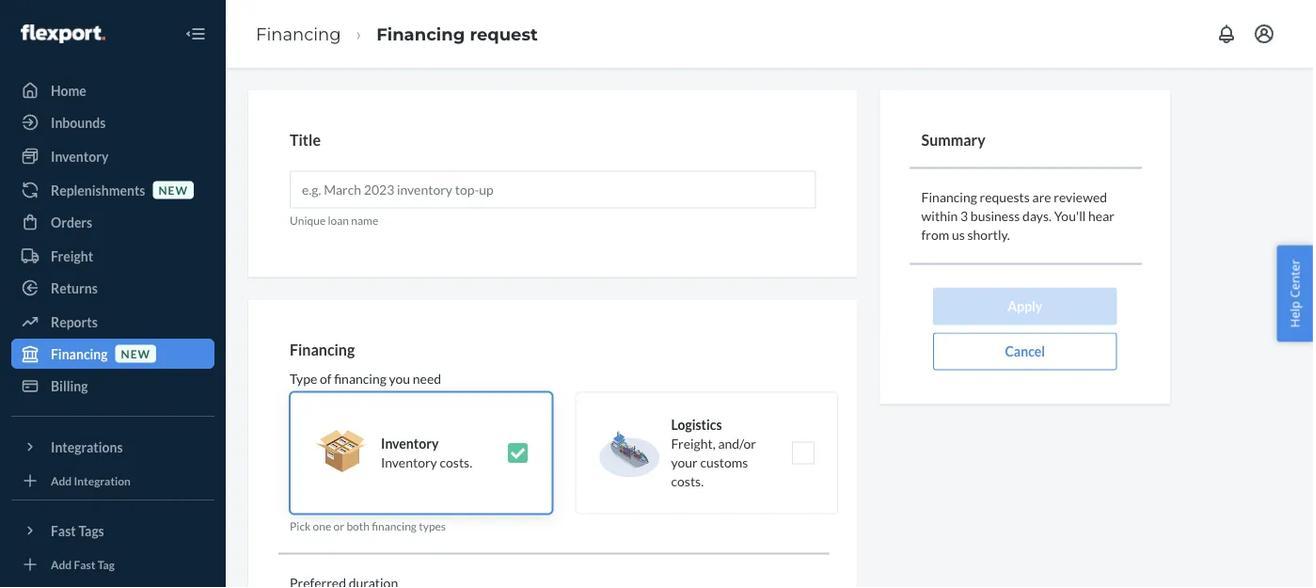 Task type: vqa. For each thing, say whether or not it's contained in the screenshot.
1st 1
no



Task type: locate. For each thing, give the bounding box(es) containing it.
your
[[671, 454, 698, 470]]

3
[[961, 208, 968, 224]]

0 horizontal spatial costs.
[[440, 454, 472, 470]]

financing right "of"
[[334, 371, 387, 386]]

you
[[389, 371, 410, 386]]

financing
[[334, 371, 387, 386], [372, 519, 417, 532]]

reviewed
[[1054, 189, 1107, 205]]

integrations
[[51, 439, 123, 455]]

1 horizontal spatial costs.
[[671, 473, 704, 489]]

hear
[[1088, 208, 1115, 224]]

freight,
[[671, 435, 716, 451]]

new up "orders" link
[[158, 183, 188, 197]]

add for add fast tag
[[51, 557, 72, 571]]

1 vertical spatial costs.
[[671, 473, 704, 489]]

add down fast tags
[[51, 557, 72, 571]]

1 vertical spatial new
[[121, 347, 151, 360]]

inventory
[[51, 148, 109, 164], [381, 435, 439, 451], [381, 454, 437, 470]]

summary
[[922, 131, 986, 149]]

center
[[1286, 259, 1303, 298]]

add left integration
[[51, 474, 72, 487]]

apply button
[[933, 287, 1117, 325]]

inventory down 'inbounds'
[[51, 148, 109, 164]]

help center button
[[1277, 245, 1313, 342]]

costs. down your
[[671, 473, 704, 489]]

open account menu image
[[1253, 23, 1276, 45]]

financing
[[256, 23, 341, 44], [377, 23, 465, 44], [922, 189, 977, 205], [290, 340, 355, 359], [51, 346, 108, 362]]

are
[[1033, 189, 1051, 205]]

breadcrumbs navigation
[[241, 6, 553, 61]]

new
[[158, 183, 188, 197], [121, 347, 151, 360]]

0 vertical spatial inventory
[[51, 148, 109, 164]]

reports
[[51, 314, 98, 330]]

new down reports link
[[121, 347, 151, 360]]

from
[[922, 227, 949, 243]]

cancel
[[1005, 343, 1045, 359]]

inventory up the types at the left bottom of page
[[381, 454, 437, 470]]

1 add from the top
[[51, 474, 72, 487]]

us
[[952, 227, 965, 243]]

costs.
[[440, 454, 472, 470], [671, 473, 704, 489]]

freight
[[51, 248, 93, 264]]

costs. inside logistics freight, and/or your customs costs.
[[671, 473, 704, 489]]

logistics freight, and/or your customs costs.
[[671, 417, 756, 489]]

add integration link
[[11, 469, 214, 492]]

logistics
[[671, 417, 722, 433]]

0 vertical spatial fast
[[51, 523, 76, 539]]

0 vertical spatial add
[[51, 474, 72, 487]]

fast
[[51, 523, 76, 539], [74, 557, 95, 571]]

business
[[971, 208, 1020, 224]]

need
[[413, 371, 441, 386]]

one
[[313, 519, 331, 532]]

0 vertical spatial costs.
[[440, 454, 472, 470]]

financing for financing request
[[377, 23, 465, 44]]

costs. left check square image
[[440, 454, 472, 470]]

pick one or both financing types
[[290, 519, 446, 532]]

inbounds
[[51, 114, 106, 130]]

reports link
[[11, 307, 214, 337]]

type of financing you need
[[290, 371, 441, 386]]

inventory down you
[[381, 435, 439, 451]]

help
[[1286, 301, 1303, 328]]

1 horizontal spatial new
[[158, 183, 188, 197]]

new for replenishments
[[158, 183, 188, 197]]

open notifications image
[[1215, 23, 1238, 45]]

financing link
[[256, 23, 341, 44]]

add
[[51, 474, 72, 487], [51, 557, 72, 571]]

fast left tag
[[74, 557, 95, 571]]

1 vertical spatial inventory
[[381, 435, 439, 451]]

financing right both
[[372, 519, 417, 532]]

0 vertical spatial financing
[[334, 371, 387, 386]]

fast left tags
[[51, 523, 76, 539]]

financing for financing requests are reviewed within 3 business days. you'll hear from us shortly.
[[922, 189, 977, 205]]

1 vertical spatial fast
[[74, 557, 95, 571]]

tags
[[78, 523, 104, 539]]

within
[[922, 208, 958, 224]]

freight link
[[11, 241, 214, 271]]

apply
[[1008, 298, 1043, 314]]

financing for financing link
[[256, 23, 341, 44]]

home
[[51, 82, 86, 98]]

financing requests are reviewed within 3 business days. you'll hear from us shortly.
[[922, 189, 1115, 243]]

costs. inside inventory inventory costs.
[[440, 454, 472, 470]]

1 vertical spatial add
[[51, 557, 72, 571]]

financing inside financing requests are reviewed within 3 business days. you'll hear from us shortly.
[[922, 189, 977, 205]]

new for financing
[[121, 347, 151, 360]]

2 add from the top
[[51, 557, 72, 571]]

integration
[[74, 474, 131, 487]]

0 vertical spatial new
[[158, 183, 188, 197]]

returns
[[51, 280, 98, 296]]

0 horizontal spatial new
[[121, 347, 151, 360]]

type
[[290, 371, 317, 386]]

or
[[334, 519, 344, 532]]



Task type: describe. For each thing, give the bounding box(es) containing it.
integrations button
[[11, 432, 214, 462]]

billing link
[[11, 371, 214, 401]]

types
[[419, 519, 446, 532]]

returns link
[[11, 273, 214, 303]]

tag
[[98, 557, 115, 571]]

pick
[[290, 519, 311, 532]]

request
[[470, 23, 538, 44]]

fast tags button
[[11, 516, 214, 546]]

you'll
[[1054, 208, 1086, 224]]

close navigation image
[[184, 23, 207, 45]]

both
[[347, 519, 370, 532]]

unique loan name
[[290, 213, 378, 227]]

financing request link
[[377, 23, 538, 44]]

orders link
[[11, 207, 214, 237]]

and/or
[[718, 435, 756, 451]]

inventory inventory costs.
[[381, 435, 472, 470]]

requests
[[980, 189, 1030, 205]]

add fast tag
[[51, 557, 115, 571]]

billing
[[51, 378, 88, 394]]

add for add integration
[[51, 474, 72, 487]]

name
[[351, 213, 378, 227]]

flexport logo image
[[21, 24, 105, 43]]

inventory link
[[11, 141, 214, 171]]

fast tags
[[51, 523, 104, 539]]

orders
[[51, 214, 92, 230]]

home link
[[11, 75, 214, 105]]

check square image
[[507, 442, 529, 464]]

shortly.
[[968, 227, 1010, 243]]

fast inside dropdown button
[[51, 523, 76, 539]]

inventory for inventory
[[51, 148, 109, 164]]

title
[[290, 131, 321, 149]]

add fast tag link
[[11, 553, 214, 576]]

add integration
[[51, 474, 131, 487]]

unique
[[290, 213, 326, 227]]

customs
[[700, 454, 748, 470]]

1 vertical spatial financing
[[372, 519, 417, 532]]

inbounds link
[[11, 107, 214, 137]]

replenishments
[[51, 182, 145, 198]]

loan
[[328, 213, 349, 227]]

of
[[320, 371, 332, 386]]

help center
[[1286, 259, 1303, 328]]

days.
[[1023, 208, 1052, 224]]

cancel button
[[933, 333, 1117, 370]]

e.g. March 2023 inventory top-up field
[[290, 171, 816, 208]]

inventory for inventory inventory costs.
[[381, 435, 439, 451]]

financing request
[[377, 23, 538, 44]]

2 vertical spatial inventory
[[381, 454, 437, 470]]



